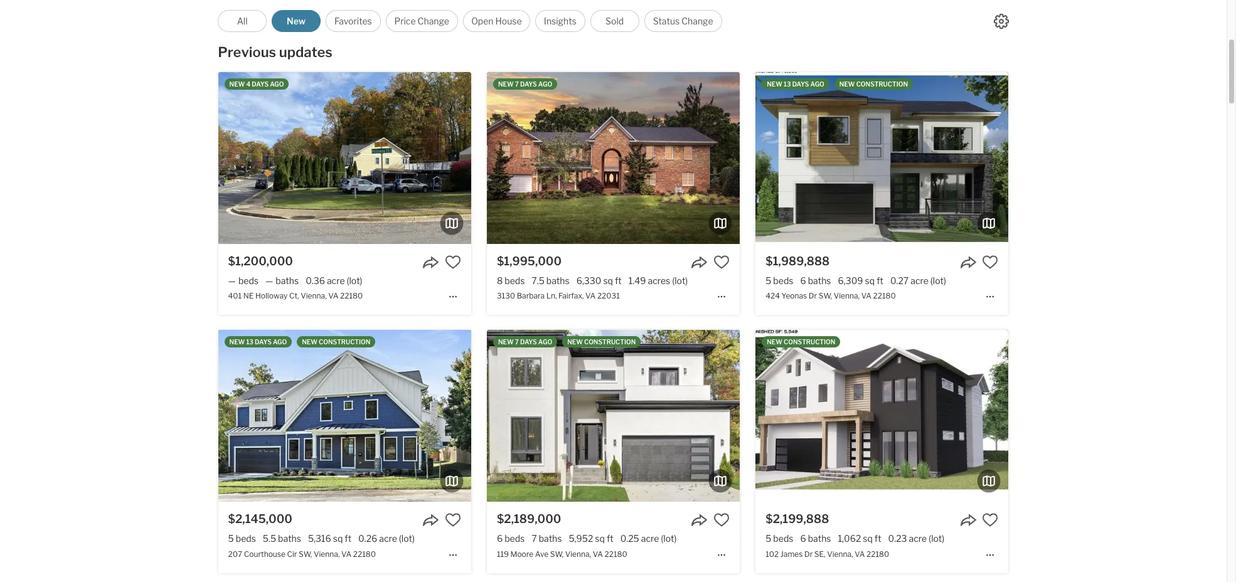 Task type: vqa. For each thing, say whether or not it's contained in the screenshot.
first Photo of 3130 Barbara Ln, Fairfax, VA 22031
yes



Task type: describe. For each thing, give the bounding box(es) containing it.
1 photo of 401 ne holloway ct, vienna, va 22180 image from the left
[[0, 72, 218, 244]]

3 photo of 424 yeonas dr sw, vienna, va 22180 image from the left
[[1009, 72, 1236, 244]]

va down 6,330
[[586, 291, 596, 301]]

102 james dr se, vienna, va 22180
[[766, 550, 889, 559]]

updates
[[279, 44, 332, 60]]

va for $1,200,000
[[328, 291, 339, 301]]

status change
[[653, 16, 713, 26]]

house
[[495, 16, 522, 26]]

2 vertical spatial 7
[[532, 534, 537, 544]]

days for $1,995,000
[[520, 80, 537, 88]]

price
[[394, 16, 416, 26]]

sw, for $1,989,888
[[819, 291, 832, 301]]

22031
[[597, 291, 620, 301]]

acre for $2,189,000
[[641, 534, 659, 544]]

open
[[471, 16, 494, 26]]

All radio
[[218, 10, 267, 32]]

new for $2,189,000
[[498, 338, 514, 346]]

change for price change
[[418, 16, 449, 26]]

baths for $1,989,888
[[808, 276, 831, 286]]

new construction for $2,145,000
[[302, 338, 371, 346]]

$2,199,888
[[766, 513, 829, 526]]

ago for $1,200,000
[[270, 80, 284, 88]]

Favorites radio
[[326, 10, 381, 32]]

3 photo of 3130 barbara ln, fairfax, va 22031 image from the left
[[740, 72, 993, 244]]

3 photo of 119 moore ave sw, vienna, va 22180 image from the left
[[740, 330, 993, 502]]

3130
[[497, 291, 515, 301]]

baths for $1,995,000
[[546, 276, 570, 286]]

ln,
[[546, 291, 557, 301]]

1 photo of 3130 barbara ln, fairfax, va 22031 image from the left
[[234, 72, 487, 244]]

1.49
[[629, 276, 646, 286]]

new construction for $1,989,888
[[840, 80, 908, 88]]

construction for $1,989,888
[[856, 80, 908, 88]]

Insights radio
[[535, 10, 585, 32]]

cir
[[287, 550, 297, 559]]

5 for $2,145,000
[[228, 534, 234, 544]]

ne
[[243, 291, 254, 301]]

7.5
[[532, 276, 545, 286]]

favorite button image for $1,200,000
[[445, 254, 461, 271]]

favorite button checkbox for $1,995,000
[[714, 254, 730, 271]]

sq for $1,995,000
[[603, 276, 613, 286]]

beds for $2,145,000
[[236, 534, 256, 544]]

119
[[497, 550, 509, 559]]

Sold radio
[[590, 10, 639, 32]]

acre right 0.36
[[327, 276, 345, 286]]

beds for $2,189,000
[[505, 534, 525, 544]]

0.36
[[306, 276, 325, 286]]

ago for $2,189,000
[[538, 338, 552, 346]]

new 7 days ago for $2,189,000
[[498, 338, 552, 346]]

(lot) for $2,199,888
[[929, 534, 945, 544]]

2 photo of 102 james dr se, vienna, va 22180 image from the left
[[756, 330, 1009, 502]]

6 baths for $1,989,888
[[800, 276, 831, 286]]

7 for $2,189,000
[[515, 338, 519, 346]]

22180 for $2,189,000
[[605, 550, 627, 559]]

vienna, for $2,199,888
[[827, 550, 853, 559]]

new for $1,200,000
[[229, 80, 245, 88]]

3130 barbara ln, fairfax, va 22031
[[497, 291, 620, 301]]

6,309
[[838, 276, 863, 286]]

0.25 acre (lot)
[[620, 534, 677, 544]]

6 for $1,989,888
[[800, 276, 806, 286]]

2 photo of 3130 barbara ln, fairfax, va 22031 image from the left
[[487, 72, 740, 244]]

new construction for $2,189,000
[[567, 338, 636, 346]]

3 photo of 401 ne holloway ct, vienna, va 22180 image from the left
[[471, 72, 724, 244]]

8 beds
[[497, 276, 525, 286]]

22180 for $2,199,888
[[867, 550, 889, 559]]

favorite button image for $1,989,888
[[982, 254, 999, 271]]

ct,
[[289, 291, 299, 301]]

6,330
[[577, 276, 602, 286]]

207
[[228, 550, 242, 559]]

new for $1,989,888
[[767, 80, 783, 88]]

new 7 days ago for $1,995,000
[[498, 80, 552, 88]]

fairfax,
[[559, 291, 584, 301]]

favorite button checkbox for $2,189,000
[[714, 512, 730, 529]]

moore
[[511, 550, 534, 559]]

courthouse
[[244, 550, 286, 559]]

(lot) for $1,989,888
[[931, 276, 946, 286]]

Price Change radio
[[386, 10, 458, 32]]

favorite button checkbox for $2,199,888
[[982, 512, 999, 529]]

favorite button checkbox for $1,989,888
[[982, 254, 999, 271]]

$1,989,888
[[766, 255, 830, 268]]

beds up "ne"
[[238, 276, 259, 286]]

3 photo of 102 james dr se, vienna, va 22180 image from the left
[[1009, 330, 1236, 502]]

5 beds for $2,145,000
[[228, 534, 256, 544]]

6 for $2,199,888
[[800, 534, 806, 544]]

new for $2,145,000
[[229, 338, 245, 346]]

6,330 sq ft
[[577, 276, 622, 286]]

1,062 sq ft
[[838, 534, 882, 544]]

favorites
[[334, 16, 372, 26]]

beds for $2,199,888
[[773, 534, 794, 544]]

change for status change
[[682, 16, 713, 26]]

va for $1,989,888
[[861, 291, 872, 301]]

$1,200,000
[[228, 255, 293, 268]]

207 courthouse cir sw, vienna, va 22180
[[228, 550, 376, 559]]

acre for $2,199,888
[[909, 534, 927, 544]]

Open House radio
[[463, 10, 530, 32]]

option group containing all
[[218, 10, 722, 32]]

favorite button image for $1,995,000
[[714, 254, 730, 271]]

1 photo of 119 moore ave sw, vienna, va 22180 image from the left
[[234, 330, 487, 502]]

13 for $2,145,000
[[246, 338, 254, 346]]

— baths
[[265, 276, 299, 286]]

5.5 baths
[[263, 534, 301, 544]]

previous updates
[[218, 44, 332, 60]]

sw, for $2,145,000
[[299, 550, 312, 559]]



Task type: locate. For each thing, give the bounding box(es) containing it.
baths for $2,199,888
[[808, 534, 831, 544]]

Status Change radio
[[644, 10, 722, 32]]

favorite button image
[[445, 254, 461, 271], [714, 512, 730, 529]]

(lot) for $1,995,000
[[672, 276, 688, 286]]

photo of 102 james dr se, vienna, va 22180 image
[[503, 330, 756, 502], [756, 330, 1009, 502], [1009, 330, 1236, 502]]

all
[[237, 16, 248, 26]]

1 vertical spatial 13
[[246, 338, 254, 346]]

(lot) right acres on the right top of the page
[[672, 276, 688, 286]]

vienna, down 5,316 sq ft
[[314, 550, 340, 559]]

0 vertical spatial dr
[[809, 291, 817, 301]]

favorite button checkbox
[[445, 254, 461, 271], [714, 254, 730, 271], [982, 254, 999, 271], [714, 512, 730, 529]]

6 up yeonas
[[800, 276, 806, 286]]

1 vertical spatial dr
[[805, 550, 813, 559]]

0 horizontal spatial 13
[[246, 338, 254, 346]]

2 change from the left
[[682, 16, 713, 26]]

— for — baths
[[265, 276, 273, 286]]

22180 down 1,062 sq ft
[[867, 550, 889, 559]]

424 yeonas dr sw, vienna, va 22180
[[766, 291, 896, 301]]

days for $1,989,888
[[792, 80, 809, 88]]

ft left 0.23 on the right bottom of page
[[875, 534, 882, 544]]

sq for $1,989,888
[[865, 276, 875, 286]]

7.5 baths
[[532, 276, 570, 286]]

5 up 207 at the bottom of the page
[[228, 534, 234, 544]]

change
[[418, 16, 449, 26], [682, 16, 713, 26]]

construction for $2,145,000
[[319, 338, 371, 346]]

$2,145,000
[[228, 513, 292, 526]]

vienna, down 5,952
[[565, 550, 591, 559]]

22180 for $1,200,000
[[340, 291, 363, 301]]

2 — from the left
[[265, 276, 273, 286]]

sw, for $2,189,000
[[550, 550, 564, 559]]

6 baths up the 424 yeonas dr sw, vienna, va 22180
[[800, 276, 831, 286]]

vienna, down 0.36
[[301, 291, 327, 301]]

2 photo of 119 moore ave sw, vienna, va 22180 image from the left
[[487, 330, 740, 502]]

baths up cir
[[278, 534, 301, 544]]

1 vertical spatial favorite button image
[[714, 512, 730, 529]]

va for $2,189,000
[[593, 550, 603, 559]]

5 beds up 102
[[766, 534, 794, 544]]

ft up 22031
[[615, 276, 622, 286]]

ft left "0.25"
[[607, 534, 614, 544]]

ft for $2,199,888
[[875, 534, 882, 544]]

0.23
[[888, 534, 907, 544]]

22180 for $2,145,000
[[353, 550, 376, 559]]

1.49 acres (lot)
[[629, 276, 688, 286]]

beds for $1,989,888
[[773, 276, 794, 286]]

22180 for $1,989,888
[[873, 291, 896, 301]]

holloway
[[255, 291, 288, 301]]

5 beds up 207 at the bottom of the page
[[228, 534, 256, 544]]

favorite button image for $2,145,000
[[445, 512, 461, 529]]

1 photo of 102 james dr se, vienna, va 22180 image from the left
[[503, 330, 756, 502]]

beds up 424
[[773, 276, 794, 286]]

baths for $2,189,000
[[539, 534, 562, 544]]

beds
[[238, 276, 259, 286], [505, 276, 525, 286], [773, 276, 794, 286], [236, 534, 256, 544], [505, 534, 525, 544], [773, 534, 794, 544]]

photo of 3130 barbara ln, fairfax, va 22031 image
[[234, 72, 487, 244], [487, 72, 740, 244], [740, 72, 993, 244]]

1 photo of 207 courthouse cir sw, vienna, va 22180 image from the left
[[0, 330, 218, 502]]

new 7 days ago
[[498, 80, 552, 88], [498, 338, 552, 346]]

sw, right cir
[[299, 550, 312, 559]]

0.26 acre (lot)
[[358, 534, 415, 544]]

(lot) for $2,145,000
[[399, 534, 415, 544]]

0 horizontal spatial change
[[418, 16, 449, 26]]

sq for $2,189,000
[[595, 534, 605, 544]]

open house
[[471, 16, 522, 26]]

dr for $2,199,888
[[805, 550, 813, 559]]

0 vertical spatial 13
[[784, 80, 791, 88]]

baths up ct,
[[276, 276, 299, 286]]

5 up 424
[[766, 276, 772, 286]]

5.5
[[263, 534, 276, 544]]

va for $2,145,000
[[341, 550, 352, 559]]

0 horizontal spatial —
[[228, 276, 236, 286]]

6 baths up se,
[[800, 534, 831, 544]]

22180 down 0.36 acre (lot)
[[340, 291, 363, 301]]

6,309 sq ft
[[838, 276, 884, 286]]

6
[[800, 276, 806, 286], [497, 534, 503, 544], [800, 534, 806, 544]]

7
[[515, 80, 519, 88], [515, 338, 519, 346], [532, 534, 537, 544]]

1 6 baths from the top
[[800, 276, 831, 286]]

sq
[[603, 276, 613, 286], [865, 276, 875, 286], [333, 534, 343, 544], [595, 534, 605, 544], [863, 534, 873, 544]]

sq right 1,062
[[863, 534, 873, 544]]

acre
[[327, 276, 345, 286], [911, 276, 929, 286], [379, 534, 397, 544], [641, 534, 659, 544], [909, 534, 927, 544]]

days
[[252, 80, 269, 88], [520, 80, 537, 88], [792, 80, 809, 88], [255, 338, 272, 346], [520, 338, 537, 346]]

6 beds
[[497, 534, 525, 544]]

5 up 102
[[766, 534, 772, 544]]

(lot) right 0.27
[[931, 276, 946, 286]]

sw,
[[819, 291, 832, 301], [299, 550, 312, 559], [550, 550, 564, 559]]

new 13 days ago
[[767, 80, 825, 88], [229, 338, 287, 346]]

0.36 acre (lot)
[[306, 276, 362, 286]]

va down 0.36 acre (lot)
[[328, 291, 339, 301]]

1 vertical spatial new 13 days ago
[[229, 338, 287, 346]]

dr
[[809, 291, 817, 301], [805, 550, 813, 559]]

baths up ave
[[539, 534, 562, 544]]

2 new 7 days ago from the top
[[498, 338, 552, 346]]

1 vertical spatial 6 baths
[[800, 534, 831, 544]]

new for $2,199,888
[[767, 338, 783, 346]]

5,316 sq ft
[[308, 534, 351, 544]]

new 13 days ago for $1,989,888
[[767, 80, 825, 88]]

favorite button checkbox for $1,200,000
[[445, 254, 461, 271]]

7 for $1,995,000
[[515, 80, 519, 88]]

2 horizontal spatial sw,
[[819, 291, 832, 301]]

401
[[228, 291, 242, 301]]

6 baths for $2,199,888
[[800, 534, 831, 544]]

sold
[[606, 16, 624, 26]]

0.27
[[890, 276, 909, 286]]

new
[[287, 16, 306, 26]]

1 vertical spatial 7
[[515, 338, 519, 346]]

ago for $2,145,000
[[273, 338, 287, 346]]

status
[[653, 16, 680, 26]]

(lot) for $2,189,000
[[661, 534, 677, 544]]

dr right yeonas
[[809, 291, 817, 301]]

beds for $1,995,000
[[505, 276, 525, 286]]

sq right 5,316
[[333, 534, 343, 544]]

sq right 5,952
[[595, 534, 605, 544]]

— up 401
[[228, 276, 236, 286]]

1 horizontal spatial 13
[[784, 80, 791, 88]]

baths for $2,145,000
[[278, 534, 301, 544]]

0.25
[[620, 534, 639, 544]]

(lot) right 0.36
[[347, 276, 362, 286]]

baths
[[276, 276, 299, 286], [546, 276, 570, 286], [808, 276, 831, 286], [278, 534, 301, 544], [539, 534, 562, 544], [808, 534, 831, 544]]

1 horizontal spatial favorite button image
[[714, 512, 730, 529]]

1,062
[[838, 534, 861, 544]]

5,952
[[569, 534, 593, 544]]

dr left se,
[[805, 550, 813, 559]]

baths up the 424 yeonas dr sw, vienna, va 22180
[[808, 276, 831, 286]]

119 moore ave sw, vienna, va 22180
[[497, 550, 627, 559]]

price change
[[394, 16, 449, 26]]

favorite button checkbox for $2,145,000
[[445, 512, 461, 529]]

option group
[[218, 10, 722, 32]]

vienna,
[[301, 291, 327, 301], [834, 291, 860, 301], [314, 550, 340, 559], [565, 550, 591, 559], [827, 550, 853, 559]]

$1,995,000
[[497, 255, 562, 268]]

2 photo of 424 yeonas dr sw, vienna, va 22180 image from the left
[[756, 72, 1009, 244]]

favorite button image
[[714, 254, 730, 271], [982, 254, 999, 271], [445, 512, 461, 529], [982, 512, 999, 529]]

new construction
[[840, 80, 908, 88], [302, 338, 371, 346], [567, 338, 636, 346], [767, 338, 836, 346]]

sw, right ave
[[550, 550, 564, 559]]

0 horizontal spatial favorite button image
[[445, 254, 461, 271]]

va down 6,309 sq ft
[[861, 291, 872, 301]]

0 vertical spatial new 7 days ago
[[498, 80, 552, 88]]

days for $2,189,000
[[520, 338, 537, 346]]

acre right 0.26
[[379, 534, 397, 544]]

vienna, for $1,200,000
[[301, 291, 327, 301]]

0 horizontal spatial favorite button checkbox
[[445, 512, 461, 529]]

424
[[766, 291, 780, 301]]

2 photo of 401 ne holloway ct, vienna, va 22180 image from the left
[[218, 72, 471, 244]]

barbara
[[517, 291, 545, 301]]

4
[[246, 80, 251, 88]]

22180 down "0.25"
[[605, 550, 627, 559]]

sq right 6,309
[[865, 276, 875, 286]]

se,
[[814, 550, 826, 559]]

6 up james at the right
[[800, 534, 806, 544]]

1 horizontal spatial sw,
[[550, 550, 564, 559]]

6 up 119
[[497, 534, 503, 544]]

ft for $2,189,000
[[607, 534, 614, 544]]

yeonas
[[782, 291, 807, 301]]

6 baths
[[800, 276, 831, 286], [800, 534, 831, 544]]

New radio
[[272, 10, 321, 32]]

5 beds for $2,199,888
[[766, 534, 794, 544]]

days for $1,200,000
[[252, 80, 269, 88]]

1 horizontal spatial new 13 days ago
[[767, 80, 825, 88]]

new for $1,995,000
[[498, 80, 514, 88]]

2 photo of 207 courthouse cir sw, vienna, va 22180 image from the left
[[218, 330, 471, 502]]

1 photo of 424 yeonas dr sw, vienna, va 22180 image from the left
[[503, 72, 756, 244]]

photo of 119 moore ave sw, vienna, va 22180 image
[[234, 330, 487, 502], [487, 330, 740, 502], [740, 330, 993, 502]]

0.23 acre (lot)
[[888, 534, 945, 544]]

22180 down 0.26
[[353, 550, 376, 559]]

7 baths
[[532, 534, 562, 544]]

(lot) right "0.25"
[[661, 534, 677, 544]]

baths up se,
[[808, 534, 831, 544]]

construction
[[856, 80, 908, 88], [319, 338, 371, 346], [584, 338, 636, 346], [784, 338, 836, 346]]

ago for $1,989,888
[[811, 80, 825, 88]]

va down 5,316 sq ft
[[341, 550, 352, 559]]

change right price
[[418, 16, 449, 26]]

(lot)
[[347, 276, 362, 286], [672, 276, 688, 286], [931, 276, 946, 286], [399, 534, 415, 544], [661, 534, 677, 544], [929, 534, 945, 544]]

5 beds for $1,989,888
[[766, 276, 794, 286]]

ft left 0.27
[[877, 276, 884, 286]]

1 horizontal spatial change
[[682, 16, 713, 26]]

ago for $1,995,000
[[538, 80, 552, 88]]

beds up moore
[[505, 534, 525, 544]]

0 vertical spatial 7
[[515, 80, 519, 88]]

2 6 baths from the top
[[800, 534, 831, 544]]

baths up 3130 barbara ln, fairfax, va 22031 at the bottom of the page
[[546, 276, 570, 286]]

ft left 0.26
[[345, 534, 351, 544]]

(lot) right 0.23 on the right bottom of page
[[929, 534, 945, 544]]

vienna, for $2,145,000
[[314, 550, 340, 559]]

— up the holloway
[[265, 276, 273, 286]]

dr for $1,989,888
[[809, 291, 817, 301]]

0.27 acre (lot)
[[890, 276, 946, 286]]

— beds
[[228, 276, 259, 286]]

1 new 7 days ago from the top
[[498, 80, 552, 88]]

ago
[[270, 80, 284, 88], [538, 80, 552, 88], [811, 80, 825, 88], [273, 338, 287, 346], [538, 338, 552, 346]]

change right status
[[682, 16, 713, 26]]

photo of 401 ne holloway ct, vienna, va 22180 image
[[0, 72, 218, 244], [218, 72, 471, 244], [471, 72, 724, 244]]

vienna, down 1,062
[[827, 550, 853, 559]]

beds up james at the right
[[773, 534, 794, 544]]

favorite button checkbox
[[445, 512, 461, 529], [982, 512, 999, 529]]

acre for $1,989,888
[[911, 276, 929, 286]]

1 favorite button checkbox from the left
[[445, 512, 461, 529]]

5
[[766, 276, 772, 286], [228, 534, 234, 544], [766, 534, 772, 544]]

sq for $2,145,000
[[333, 534, 343, 544]]

5 for $1,989,888
[[766, 276, 772, 286]]

va down 1,062 sq ft
[[855, 550, 865, 559]]

102
[[766, 550, 779, 559]]

new 4 days ago
[[229, 80, 284, 88]]

vienna, for $1,989,888
[[834, 291, 860, 301]]

va down 5,952 sq ft
[[593, 550, 603, 559]]

3 photo of 207 courthouse cir sw, vienna, va 22180 image from the left
[[471, 330, 724, 502]]

construction for $2,189,000
[[584, 338, 636, 346]]

— for — beds
[[228, 276, 236, 286]]

1 vertical spatial new 7 days ago
[[498, 338, 552, 346]]

0 horizontal spatial sw,
[[299, 550, 312, 559]]

—
[[228, 276, 236, 286], [265, 276, 273, 286]]

0 vertical spatial 6 baths
[[800, 276, 831, 286]]

22180
[[340, 291, 363, 301], [873, 291, 896, 301], [353, 550, 376, 559], [605, 550, 627, 559], [867, 550, 889, 559]]

photo of 207 courthouse cir sw, vienna, va 22180 image
[[0, 330, 218, 502], [218, 330, 471, 502], [471, 330, 724, 502]]

ft for $2,145,000
[[345, 534, 351, 544]]

sq for $2,199,888
[[863, 534, 873, 544]]

5 beds
[[766, 276, 794, 286], [228, 534, 256, 544], [766, 534, 794, 544]]

sw, right yeonas
[[819, 291, 832, 301]]

beds right 8
[[505, 276, 525, 286]]

401 ne holloway ct, vienna, va 22180
[[228, 291, 363, 301]]

new 13 days ago for $2,145,000
[[229, 338, 287, 346]]

1 horizontal spatial favorite button checkbox
[[982, 512, 999, 529]]

ft
[[615, 276, 622, 286], [877, 276, 884, 286], [345, 534, 351, 544], [607, 534, 614, 544], [875, 534, 882, 544]]

vienna, down 6,309
[[834, 291, 860, 301]]

previous
[[218, 44, 276, 60]]

acres
[[648, 276, 670, 286]]

5 beds up 424
[[766, 276, 794, 286]]

1 — from the left
[[228, 276, 236, 286]]

days for $2,145,000
[[255, 338, 272, 346]]

acre right 0.23 on the right bottom of page
[[909, 534, 927, 544]]

1 horizontal spatial —
[[265, 276, 273, 286]]

0 vertical spatial new 13 days ago
[[767, 80, 825, 88]]

0.26
[[358, 534, 377, 544]]

sq up 22031
[[603, 276, 613, 286]]

0 horizontal spatial new 13 days ago
[[229, 338, 287, 346]]

va for $2,199,888
[[855, 550, 865, 559]]

2 favorite button checkbox from the left
[[982, 512, 999, 529]]

13 for $1,989,888
[[784, 80, 791, 88]]

insights
[[544, 16, 577, 26]]

vienna, for $2,189,000
[[565, 550, 591, 559]]

change inside option
[[418, 16, 449, 26]]

1 change from the left
[[418, 16, 449, 26]]

ave
[[535, 550, 549, 559]]

favorite button image for $2,199,888
[[982, 512, 999, 529]]

acre for $2,145,000
[[379, 534, 397, 544]]

beds up 207 at the bottom of the page
[[236, 534, 256, 544]]

ft for $1,989,888
[[877, 276, 884, 286]]

(lot) right 0.26
[[399, 534, 415, 544]]

photo of 424 yeonas dr sw, vienna, va 22180 image
[[503, 72, 756, 244], [756, 72, 1009, 244], [1009, 72, 1236, 244]]

0 vertical spatial favorite button image
[[445, 254, 461, 271]]

change inside 'radio'
[[682, 16, 713, 26]]

22180 down 0.27
[[873, 291, 896, 301]]

$2,189,000
[[497, 513, 561, 526]]

ft for $1,995,000
[[615, 276, 622, 286]]

8
[[497, 276, 503, 286]]

5,952 sq ft
[[569, 534, 614, 544]]

acre right "0.25"
[[641, 534, 659, 544]]

5 for $2,199,888
[[766, 534, 772, 544]]

acre right 0.27
[[911, 276, 929, 286]]

va
[[328, 291, 339, 301], [586, 291, 596, 301], [861, 291, 872, 301], [341, 550, 352, 559], [593, 550, 603, 559], [855, 550, 865, 559]]

5,316
[[308, 534, 331, 544]]

james
[[781, 550, 803, 559]]

favorite button image for $2,189,000
[[714, 512, 730, 529]]



